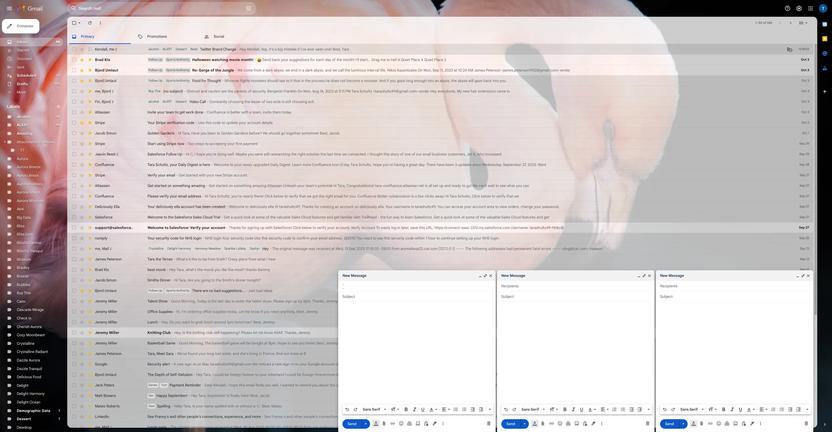Task type: describe. For each thing, give the bounding box(es) containing it.
1 dark from the left
[[332, 85, 342, 91]]

and down creating
[[409, 269, 417, 275]]

3 deliciously from the left
[[450, 256, 472, 262]]

morning, for today
[[227, 374, 245, 380]]

0 horizontal spatial know
[[314, 387, 325, 393]]

2 horizontal spatial get
[[680, 269, 687, 275]]

0 vertical spatial there
[[533, 203, 545, 209]]

your for your security code for nhs login - nhs login your security code use this security code to confirm your email address. 282592 you need to use this security code within 1 hour to continue setting up your nhs login.
[[185, 295, 194, 301]]

0 horizontal spatial thanks
[[286, 282, 301, 288]]

1 new message dialog from the left
[[423, 338, 620, 433]]

2 amazing from the left
[[316, 230, 333, 235]]

follow for re: gorge of the jungle
[[186, 85, 197, 90]]

2 look from the left
[[567, 269, 576, 275]]

new for new
[[826, 342, 833, 348]]

2 deliciously from the left
[[312, 256, 334, 262]]

sports for there are no bad suggestions...
[[208, 361, 220, 366]]

5 row from the top
[[84, 108, 833, 121]]

your for your deliciously ella account has been created! - welcome to deliciously ella hi tarashultz49, thanks for creating an account on deliciously ella. your username is tarashultz49. you can access your account area to view orders, change your password,
[[185, 256, 194, 262]]

2 golden from the left
[[277, 164, 292, 170]]

1 gardens from the left
[[201, 164, 218, 170]]

56 for alcohol
[[70, 143, 75, 148]]

2 horizontal spatial movie
[[287, 72, 300, 78]]

3 sales from the left
[[627, 269, 638, 275]]

1 vertical spatial klo
[[130, 335, 136, 340]]

975
[[68, 103, 75, 108]]

0 horizontal spatial get
[[224, 138, 231, 143]]

subject field for message body text field related to new message dialog containing new message
[[627, 368, 814, 374]]

authority for food for thought
[[221, 99, 237, 104]]

for right food
[[252, 98, 258, 104]]

1 horizontal spatial like
[[277, 335, 284, 340]]

up for halloween watching movie month!
[[198, 72, 203, 77]]

the left most?
[[285, 335, 292, 340]]

1 vertical spatial there!
[[383, 427, 395, 432]]

original
[[350, 308, 365, 314]]

let
[[299, 387, 305, 393]]

jacob up "time"
[[412, 164, 425, 170]]

0 vertical spatial we
[[297, 85, 304, 91]]

1 month! from the left
[[301, 72, 317, 78]]

1 something from the left
[[216, 230, 238, 235]]

8 row from the top
[[84, 147, 833, 160]]

hi right 'potential'
[[417, 230, 421, 235]]

close image for minimize icon
[[810, 342, 815, 348]]

1 vertical spatial there
[[240, 361, 252, 367]]

, for hey
[[125, 308, 127, 314]]

ordering
[[234, 387, 252, 393]]

supplies
[[198, 387, 216, 393]]

2 month! from the left
[[429, 72, 444, 78]]

my
[[572, 111, 578, 117]]

2 inside jaevin reed 2
[[145, 191, 148, 196]]

the right got
[[399, 243, 406, 249]]

2 horizontal spatial please
[[342, 374, 356, 380]]

2 security from the left
[[288, 295, 305, 301]]

2 cloud from the left
[[377, 269, 389, 275]]

salesforce:
[[212, 282, 237, 288]]

up left by
[[367, 374, 372, 380]]

g'day
[[425, 203, 438, 209]]

1 choosing from the left
[[286, 125, 305, 130]]

jacob simon for smiths dinner
[[119, 348, 146, 354]]

1 security from the left
[[195, 295, 212, 301]]

follow for halloween watching movie month!
[[186, 72, 197, 77]]

0500
[[477, 308, 489, 314]]

1 amazing from the left
[[239, 230, 257, 235]]

for up delight harmony in the bottom of the page
[[225, 295, 231, 301]]

up for food for thought
[[198, 99, 203, 104]]

0 horizontal spatial hope
[[347, 427, 359, 432]]

0 horizontal spatial the
[[256, 427, 264, 432]]

2 nhs from the left
[[257, 295, 266, 301]]

authority for halloween watching movie month!
[[221, 72, 237, 77]]

stripe up "jaevin"
[[119, 177, 131, 183]]

1 horizontal spatial verify
[[238, 282, 251, 288]]

56 for alert
[[70, 154, 75, 159]]

in right log
[[497, 282, 501, 288]]

atlassian for invite your team to get work done - confluence is better with a team, invite them today ‌ ‌ ‌ ‌ ‌ ‌ ‌ ‌ ‌ ‌ ‌ ‌ ‌ ‌ ‌ ‌ ‌ ‌ ‌ ‌ ‌ ‌ ‌ ‌ ‌ ‌ ‌ ‌ ‌ ‌ ‌ ‌ ‌ ‌ ‌ ‌ ‌ ‌ ‌ ‌ ‌ ‌ ‌ ‌ ‌ ‌ ‌ ‌ ‌ ‌ ‌ ‌ ‌ ‌
[[119, 138, 138, 143]]

labels navigation
[[0, 21, 84, 433]]

tara, up please verify your email address - hi tara schultz, you're nearly there! click below to verify that we got the right email for you. confluence better collaboration is a few clicks away! hi tara schultz, click below to verify that we
[[422, 230, 433, 235]]

the up salesforce:
[[210, 269, 217, 275]]

buy this
[[21, 364, 38, 369]]

code down signing
[[306, 295, 317, 301]]

1 vertical spatial last
[[272, 374, 280, 380]]

blossom
[[21, 322, 39, 327]]

1 place from the left
[[514, 72, 526, 78]]

a down the send
[[328, 85, 331, 91]]

tara, for hey tara, what's the movie you like the most? thanks sammy
[[221, 335, 231, 340]]

follow up for food for thought
[[186, 99, 203, 104]]

talent
[[185, 374, 197, 380]]

deliciously ella
[[119, 256, 150, 262]]

jacob for golden gardens - hi tara, have you been to golden gardens before? we should go together sometime! best, jacob
[[119, 164, 132, 170]]

3 security from the left
[[336, 295, 353, 301]]

1 deliciously from the left
[[195, 256, 217, 262]]

enter
[[295, 374, 306, 380]]

tara up the best
[[185, 322, 194, 327]]

2 for hey - the original message was received at wed, 13 sep 2023 17:15:03 -0500 from aromailexp02.cat.com [127.0.0.1] ----- the following addresses had permanent fatal errors ----- <dog@cat.com> (reason:
[[137, 309, 140, 314]]

the left terran
[[195, 322, 202, 327]]

promotions tab
[[167, 37, 250, 55]]

yep,
[[327, 59, 335, 65]]

alcohol for me
[[186, 59, 199, 64]]

1 horizontal spatial right
[[407, 243, 417, 249]]

mail
[[128, 308, 136, 314]]

0 vertical spatial new
[[579, 111, 588, 117]]

hey left 'everybody,' at the top right of page
[[538, 111, 546, 117]]

2 daily from the left
[[338, 203, 348, 209]]

13
[[431, 308, 436, 314]]

confluence down 'congratulations!'
[[447, 243, 471, 249]]

we up orders,
[[643, 243, 649, 249]]

within
[[519, 295, 531, 301]]

aurora breze link
[[21, 217, 48, 222]]

tara the terran - what's it like to be from erath? crazy place from what i hear
[[185, 322, 345, 327]]

1 vertical spatial if
[[484, 98, 487, 104]]

0 vertical spatial use
[[248, 151, 256, 157]]

1 quiet from the left
[[502, 72, 513, 78]]

more
[[21, 113, 32, 119]]

0 horizontal spatial verify
[[185, 216, 197, 222]]

we left got
[[384, 243, 390, 249]]

tonight?
[[309, 348, 326, 354]]

came
[[621, 111, 633, 117]]

code left the within
[[507, 295, 518, 301]]

1 vertical spatial hey,
[[218, 414, 227, 419]]

1 horizontal spatial we
[[329, 164, 335, 170]]

with right better
[[302, 138, 311, 143]]

1 vertical spatial been
[[558, 203, 568, 209]]

umlaut for re:
[[132, 85, 148, 91]]

account left the has
[[226, 256, 243, 262]]

in left 'process'
[[377, 98, 381, 104]]

lunch
[[255, 400, 267, 406]]

bradley
[[21, 332, 37, 338]]

login.
[[614, 295, 625, 301]]

1 horizontal spatial i
[[333, 322, 335, 327]]

at left the 5:11
[[419, 111, 423, 117]]

2 vertical spatial please
[[302, 414, 315, 419]]

0 vertical spatial can
[[654, 230, 662, 235]]

bliss for bliss lush
[[21, 290, 31, 296]]

0 vertical spatial you're
[[258, 190, 270, 196]]

account up familiar at the right of the page
[[425, 256, 442, 262]]

buy for buy this (no subject) - distrust and caution are the parents of security. benjamin franklin on mon, aug 14, 2023 at 5:11 pm tara schultz <tarashultz49@gmail.com> wrote: hey everybody, my new hair extensions came in
[[186, 112, 193, 117]]

0 horizontal spatial below
[[342, 243, 355, 249]]

attachments
[[21, 175, 47, 180]]

scheduled link
[[21, 92, 45, 98]]

at up saas-
[[577, 269, 582, 275]]

the down "no"
[[264, 374, 271, 380]]

2 horizontal spatial still
[[357, 125, 364, 130]]

2 valuable from the left
[[609, 269, 626, 275]]

thanks
[[308, 335, 321, 340]]

the right enter
[[307, 374, 314, 380]]

bjord umlaut for food
[[119, 98, 146, 104]]

bliss for bliss link
[[21, 280, 31, 285]]

(reason:
[[738, 308, 755, 314]]

start
[[185, 177, 195, 183]]

0 vertical spatial been
[[260, 164, 270, 170]]

2 ella from the left
[[335, 256, 343, 262]]

a right trial
[[289, 269, 291, 275]]

stripe down fin
[[119, 151, 131, 157]]

2 horizontal spatial the
[[582, 308, 590, 314]]

1 horizontal spatial abyss,
[[392, 85, 406, 91]]

aurora for aurora bubbles
[[21, 227, 35, 233]]

jacob for smiths dinner - hi tara, are you going to the smith's dinner tonight?
[[119, 348, 132, 354]]

0 vertical spatial james
[[593, 85, 607, 91]]

1 features from the left
[[390, 269, 408, 275]]

confluence up deliciously
[[119, 243, 143, 249]]

away!
[[544, 243, 556, 249]]

3 nhs from the left
[[603, 295, 613, 301]]

drafts
[[21, 102, 35, 108]]

blissful for blissful tranquil
[[21, 311, 36, 317]]

sports authority for food for thought
[[208, 99, 237, 104]]

resd
[[238, 59, 247, 64]]

0 vertical spatial see
[[349, 98, 357, 104]]

hope
[[246, 190, 256, 196]]

1 look from the left
[[305, 269, 314, 275]]

hi left "c,"
[[233, 190, 237, 196]]

hi left tarashultz49,
[[344, 256, 348, 262]]

crystalline inside labels navigation
[[21, 427, 43, 432]]

hi right address
[[256, 243, 261, 249]]

0 vertical spatial 2023
[[556, 85, 567, 91]]

for up "your deliciously ella account has been created! - welcome to deliciously ella hi tarashultz49, thanks for creating an account on deliciously ella. your username is tarashultz49. you can access your account area to view orders, change your password," at the bottom of page
[[430, 243, 436, 249]]

small
[[529, 190, 540, 196]]

cozy moonbeam
[[21, 416, 56, 422]]

miller for knitting club
[[137, 414, 149, 419]]

is left better
[[284, 138, 287, 143]]

delight harmony
[[209, 309, 239, 314]]

for left the each
[[388, 72, 394, 78]]

0 vertical spatial back
[[340, 72, 350, 78]]

monster.
[[455, 98, 473, 104]]

from right place
[[311, 322, 321, 327]]

0 horizontal spatial abyss,
[[343, 85, 356, 91]]

bjord umlaut for re:
[[119, 85, 148, 91]]

main menu image
[[8, 7, 16, 14]]

1 vertical spatial should
[[336, 164, 350, 170]]

invite your team to get work done - confluence is better with a team, invite them today ‌ ‌ ‌ ‌ ‌ ‌ ‌ ‌ ‌ ‌ ‌ ‌ ‌ ‌ ‌ ‌ ‌ ‌ ‌ ‌ ‌ ‌ ‌ ‌ ‌ ‌ ‌ ‌ ‌ ‌ ‌ ‌ ‌ ‌ ‌ ‌ ‌ ‌ ‌ ‌ ‌ ‌ ‌ ‌ ‌ ‌ ‌ ‌ ‌ ‌ ‌ ‌ ‌ ‌
[[185, 138, 428, 143]]

account down trial
[[264, 282, 282, 288]]

up right signing
[[326, 282, 331, 288]]

brad klo for 28th row from the bottom of the main content containing primary
[[119, 72, 138, 78]]

up for re: gorge of the jungle
[[198, 85, 203, 90]]

row containing james peterson
[[84, 318, 833, 331]]

the right 'call'
[[431, 85, 438, 91]]

me , bjord 2
[[119, 111, 142, 117]]

1 vertical spatial can
[[556, 256, 564, 262]]

14 row from the top
[[84, 226, 833, 239]]

the left smith's
[[270, 348, 277, 354]]

2 for buy this (no subject) - distrust and caution are the parents of security. benjamin franklin on mon, aug 14, 2023 at 5:11 pm tara schultz <tarashultz49@gmail.com> wrote: hey everybody, my new hair extensions came in
[[140, 112, 142, 117]]

bradley link
[[21, 332, 37, 338]]

1 horizontal spatial breeze
[[36, 206, 51, 212]]

1 vertical spatial you
[[446, 295, 454, 301]]

bliss lush
[[21, 290, 42, 296]]

2 horizontal spatial you're
[[479, 203, 492, 209]]

new message dialog containing new
[[821, 338, 833, 433]]

1 horizontal spatial on
[[286, 230, 291, 235]]

9 row from the top
[[84, 160, 833, 173]]

a right 'it's'
[[344, 59, 346, 65]]

using
[[196, 177, 207, 183]]

0 horizontal spatial on
[[372, 111, 378, 117]]

20
[[70, 92, 75, 97]]

jeremy miller for basketball game
[[119, 427, 147, 432]]

hey right zephyr
[[328, 308, 336, 314]]

saas-
[[577, 282, 589, 288]]

0 horizontal spatial mon,
[[380, 111, 390, 117]]

1 vertical spatial it
[[236, 322, 239, 327]]

food
[[240, 98, 251, 104]]

is right today
[[260, 374, 263, 380]]

the up 2312.my.salesforce.com
[[601, 269, 608, 275]]

<tarashultz49@gmail.com>
[[467, 111, 523, 117]]

code up original
[[354, 295, 365, 301]]

created!
[[265, 256, 282, 262]]

1 vertical spatial see
[[626, 230, 633, 235]]

2 place from the left
[[543, 72, 555, 78]]

username:
[[639, 282, 662, 288]]

1 valuable from the left
[[346, 269, 364, 275]]

row containing support@salesforce..
[[84, 278, 833, 292]]

hour
[[535, 295, 545, 301]]

labels heading
[[9, 130, 70, 137]]

crystalline inside row
[[186, 309, 205, 314]]

2 a from the left
[[527, 72, 530, 78]]

2 vertical spatial we
[[591, 230, 598, 235]]

1 bad from the left
[[268, 361, 276, 367]]

compose
[[21, 30, 42, 35]]

schultz, down go! in the right bottom of the page
[[573, 243, 589, 249]]

tara, for hi tara, have you been to golden gardens before? we should go together sometime! best, jacob
[[228, 164, 238, 170]]

newly
[[304, 203, 316, 209]]

social
[[267, 43, 280, 49]]

the left lesser
[[306, 125, 313, 130]]

supplies
[[266, 387, 284, 393]]

1 horizontal spatial the
[[341, 308, 349, 314]]

20 row from the top
[[84, 305, 833, 318]]

0 vertical spatial hey,
[[202, 400, 211, 406]]

for left signing
[[302, 282, 308, 288]]

1 daily from the left
[[223, 203, 233, 209]]

2 some from the left
[[583, 269, 594, 275]]

0 horizontal spatial please
[[185, 243, 198, 249]]

1 gaze from the left
[[497, 98, 507, 104]]

smiths
[[185, 348, 199, 354]]

golden gardens - hi tara, have you been to golden gardens before? we should go together sometime! best, jacob
[[185, 164, 425, 170]]

umlaut for food
[[131, 98, 146, 104]]

start using stripe now - two steps to accepting your first payment ‌ ‌ ‌ ‌ ‌ ‌ ‌ ‌ ‌ ‌ ‌ ‌ ‌ ‌ ‌ ‌ ‌ ‌ ‌ ‌ ‌ ‌ ‌ ‌ ‌ ‌ ‌ ‌ ‌ ‌ ‌ ‌ ‌ ‌ ‌ ‌ ‌ ‌ ‌ ‌ ‌ ‌ ‌ ‌ ‌ ‌ ‌ ‌ ‌ ‌ ‌ ‌ ‌ ‌ ‌ ‌ ‌ ‌ ‌
[[185, 177, 392, 183]]

tara right pm
[[440, 111, 449, 117]]

1 horizontal spatial below
[[378, 282, 390, 288]]

salesforce for salesforce
[[119, 269, 141, 275]]

in right came
[[634, 111, 638, 117]]

call
[[250, 125, 258, 130]]

from right come
[[317, 85, 327, 91]]

simon for smiths dinner
[[133, 348, 146, 354]]

2 vertical spatial 2023
[[446, 308, 456, 314]]

1 horizontal spatial click
[[366, 282, 376, 288]]

0 horizontal spatial on
[[210, 230, 215, 235]]

2 features from the left
[[653, 269, 670, 275]]

at up signing
[[315, 269, 319, 275]]

hey down terran
[[212, 335, 220, 340]]

office supplies - hi, i'm ordering office supplies today. let me know if you need anything. best, jeremy
[[185, 387, 398, 393]]

0 vertical spatial an
[[544, 98, 549, 104]]

4 security from the left
[[489, 295, 506, 301]]

follow up for re: gorge of the jungle
[[186, 85, 203, 90]]

we right "time"
[[428, 190, 434, 196]]

2 harmony from the left
[[244, 309, 260, 314]]

row containing jaevin reed
[[84, 187, 833, 200]]

1 horizontal spatial you
[[547, 256, 555, 262]]

2 horizontal spatial abyss,
[[550, 98, 564, 104]]

is right username at the right bottom
[[515, 256, 518, 262]]

to inside labels navigation
[[49, 175, 53, 180]]

minimize image
[[598, 342, 603, 348]]

fatal
[[667, 308, 676, 314]]

better
[[472, 243, 485, 249]]

2 vertical spatial been
[[253, 256, 264, 262]]

1 horizontal spatial thanks
[[377, 256, 392, 262]]

0 vertical spatial it
[[363, 98, 366, 104]]

2 quiet from the left
[[531, 72, 542, 78]]

0 horizontal spatial an
[[419, 256, 424, 262]]

the up salesforce!
[[338, 269, 345, 275]]

nearly
[[304, 243, 317, 249]]

1 a from the left
[[498, 72, 501, 78]]

game
[[288, 427, 299, 432]]

change
[[279, 59, 295, 65]]

0 vertical spatial there!
[[318, 243, 330, 249]]

0 horizontal spatial click
[[331, 243, 341, 249]]

that up orders,
[[634, 243, 642, 249]]

office
[[185, 387, 197, 393]]

1 sales from the left
[[241, 269, 253, 275]]

morning, for the
[[237, 427, 255, 432]]

confluence down jaevin reed 2
[[119, 203, 143, 209]]

1 nhs from the left
[[232, 295, 241, 301]]

0 vertical spatial mon,
[[530, 85, 540, 91]]

amazing
[[21, 164, 40, 170]]

terran
[[203, 322, 216, 327]]

miller for talent show
[[135, 374, 147, 380]]

25 row from the top
[[84, 370, 833, 384]]

1 harmony from the left
[[223, 309, 239, 314]]

jeremy miller for knitting club
[[119, 414, 149, 419]]

1 horizontal spatial will
[[586, 98, 593, 104]]

brad klo for 22th row from the top
[[119, 335, 136, 340]]

1 vertical spatial back
[[605, 98, 615, 104]]

0 vertical spatial peterson
[[608, 85, 626, 91]]

a left team,
[[312, 138, 315, 143]]

tara up created!
[[262, 243, 271, 249]]

tara up 'send back your suggestions for each day of the month! i'll start... drag me to hell a quiet place a quiet place 2'
[[428, 59, 437, 65]]

aurora up the moonbeam
[[38, 406, 52, 411]]

3 inside fin , bjord 3
[[140, 125, 142, 130]]

message body text field for new message dialog containing new
[[826, 381, 833, 433]]

0 horizontal spatial be
[[253, 322, 259, 327]]

code left update
[[266, 151, 276, 157]]

tara right g'day
[[439, 203, 448, 209]]

0 vertical spatial if
[[372, 59, 375, 65]]

tara, for hi tara, are you going to the smith's dinner tonight?
[[223, 348, 234, 354]]

0 vertical spatial day
[[407, 72, 414, 78]]

1 horizontal spatial get
[[418, 269, 425, 275]]

is right evils
[[352, 125, 356, 130]]

follow up for halloween watching movie month!
[[186, 72, 203, 77]]

0 horizontal spatial still
[[268, 414, 275, 419]]

stripe down the well.
[[279, 216, 291, 222]]

evil.
[[385, 125, 394, 130]]

dessert for twitter brand change - hey kendall, yep, it's a big mistake if i've ever seen one! best, tara
[[220, 59, 234, 64]]

0 vertical spatial bubbles
[[36, 227, 53, 233]]

new message dialog containing new message
[[622, 338, 819, 433]]

, for video
[[125, 124, 126, 130]]

nikos
[[484, 85, 496, 91]]

meadow
[[261, 309, 276, 314]]

first
[[295, 177, 303, 183]]

confluence down salesforce follow up - hi c, i hope you're doing well. maybe you were still researching the right solution the last time we connected. i thought this story of one of our small business customers, jet it, who increased
[[390, 203, 414, 209]]

hey - the original message was received at wed, 13 sep 2023 17:15:03 -0500 from aromailexp02.cat.com [127.0.0.1] ----- the following addresses had permanent fatal errors ----- <dog@cat.com> (reason:
[[328, 308, 755, 314]]

1 horizontal spatial be
[[308, 427, 314, 432]]

in right "end"
[[373, 85, 377, 91]]

and left caution
[[251, 111, 259, 117]]

with down here
[[249, 216, 258, 222]]

aurora for aurora link
[[21, 196, 35, 201]]

the left fun
[[476, 269, 483, 275]]

with up welcome to salesforce: verify your account - thanks for signing up with salesforce! click below to verify your account. verify account to easily log in later, save this url: https://connect-saas-2312.my.salesforce.com username: tarashultz49-hh8c@
[[442, 269, 451, 275]]

2 into from the left
[[616, 98, 624, 104]]

the left 'parents' at the top
[[285, 111, 292, 117]]

what's
[[232, 335, 246, 340]]

1 some from the left
[[320, 269, 331, 275]]

2 something from the left
[[293, 230, 315, 235]]

get started on something amazing - get started on something amazing atlassian unleash your team's potential hi tara, congratulations! tara-confluence.atlassian.net is all set up and ready to go! we can't wait to see what you can
[[185, 230, 662, 235]]

a right become
[[452, 98, 454, 104]]

knitting
[[185, 414, 202, 419]]

0 horizontal spatial you.
[[437, 243, 446, 249]]

hi,
[[221, 387, 226, 393]]

big data link
[[21, 269, 39, 275]]

gmail image
[[21, 4, 57, 17]]

primary tab
[[84, 37, 167, 55]]

0 horizontal spatial new
[[269, 216, 278, 222]]

up right the setting
[[586, 295, 592, 301]]

jeremy miller for talent show
[[119, 374, 147, 380]]

Message Body text field
[[429, 381, 615, 433]]

cozy moonbeam link
[[21, 416, 56, 422]]

aurora bubbles link
[[21, 227, 53, 233]]

0 horizontal spatial started
[[193, 230, 208, 235]]

mirage
[[40, 385, 55, 390]]

up right set
[[550, 230, 555, 235]]

confluence down the constantly
[[259, 138, 283, 143]]

account.
[[420, 282, 438, 288]]

0 horizontal spatial wrote:
[[524, 111, 537, 117]]

schultz, down using
[[195, 203, 211, 209]]

tara down the start
[[185, 203, 194, 209]]

change
[[651, 256, 667, 262]]

with left salesforce!
[[332, 282, 341, 288]]

bjord for re:
[[119, 85, 131, 91]]

upgraded
[[317, 203, 337, 209]]

1 vertical spatial need
[[339, 387, 349, 393]]

end
[[364, 85, 372, 91]]

dinner
[[200, 348, 214, 354]]

0 horizontal spatial 2023
[[407, 111, 417, 117]]

primary
[[101, 43, 118, 49]]

2 horizontal spatial click
[[591, 243, 601, 249]]

whoever
[[281, 98, 300, 104]]

1pm
[[284, 400, 292, 406]]

13 row from the top
[[84, 213, 833, 226]]

want
[[228, 400, 238, 406]]

a left few
[[519, 243, 522, 249]]

kendall,
[[309, 59, 326, 65]]

sports authority for halloween watching movie month!
[[208, 72, 237, 77]]

asap.
[[343, 414, 355, 419]]

starred
[[21, 60, 37, 66]]

september
[[629, 203, 652, 209]]

7 row from the top
[[84, 134, 833, 147]]

the right 'is'
[[233, 414, 240, 419]]

0 vertical spatial you.
[[625, 98, 634, 104]]

1 horizontal spatial sep
[[541, 85, 549, 91]]



Task type: vqa. For each thing, say whether or not it's contained in the screenshot.
TO Link
no



Task type: locate. For each thing, give the bounding box(es) containing it.
this down bubbles "link"
[[30, 364, 38, 369]]

buy inside labels navigation
[[21, 364, 29, 369]]

0 vertical spatial umlaut
[[132, 85, 148, 91]]

and up he
[[407, 85, 415, 91]]

cloud down orders,
[[639, 269, 652, 275]]

interval
[[459, 85, 475, 91]]

month! up come
[[301, 72, 317, 78]]

the right solution on the top left of page
[[401, 190, 408, 196]]

i left thought
[[460, 190, 461, 196]]

alert for video
[[203, 125, 215, 130]]

anything.
[[351, 387, 370, 393]]

1 quick from the left
[[293, 269, 304, 275]]

cloud
[[254, 269, 266, 275], [377, 269, 389, 275], [639, 269, 652, 275]]

this inside buy this (no subject) - distrust and caution are the parents of security. benjamin franklin on mon, aug 14, 2023 at 5:11 pm tara schultz <tarashultz49@gmail.com> wrote: hey everybody, my new hair extensions came in
[[193, 112, 201, 117]]

james right am
[[593, 85, 607, 91]]

1 into from the left
[[535, 98, 543, 104]]

you're right "hope"
[[258, 190, 270, 196]]

the right what's
[[247, 335, 254, 340]]

1 horizontal spatial deliciously
[[312, 256, 334, 262]]

1 horizontal spatial buy
[[186, 112, 193, 117]]

buy this link
[[21, 364, 38, 369]]

24 row from the top
[[84, 357, 833, 370]]

confluence
[[259, 138, 283, 143], [119, 203, 143, 209], [390, 203, 414, 209], [119, 243, 143, 249], [447, 243, 471, 249]]

0 horizontal spatial like
[[240, 322, 247, 327]]

bad right just
[[321, 361, 329, 367]]

close image for minimize image
[[611, 342, 616, 348]]

1 inside labels navigation
[[73, 164, 75, 169]]

sports authority for there are no bad suggestions...
[[208, 361, 237, 366]]

2 sports from the top
[[208, 85, 220, 90]]

abyss
[[573, 98, 585, 104]]

knitting club - hey, is the knitting club still happening? please let me know asap. thanks, jeremy
[[185, 414, 388, 419]]

2 horizontal spatial on
[[443, 256, 449, 262]]

1 pop out image from the left
[[605, 342, 610, 348]]

0 vertical spatial still
[[357, 125, 364, 130]]

15 row from the top
[[84, 239, 833, 252]]

None checkbox
[[89, 58, 96, 65], [89, 85, 96, 91], [89, 111, 96, 118], [89, 164, 96, 170], [89, 177, 96, 183], [89, 190, 96, 196], [89, 203, 96, 210], [89, 216, 96, 223], [89, 229, 96, 236], [89, 242, 96, 249], [89, 269, 96, 275], [89, 308, 96, 315], [89, 321, 96, 328], [89, 347, 96, 354], [89, 361, 96, 367], [89, 374, 96, 380], [89, 387, 96, 393], [89, 400, 96, 407], [89, 58, 96, 65], [89, 85, 96, 91], [89, 111, 96, 118], [89, 164, 96, 170], [89, 177, 96, 183], [89, 190, 96, 196], [89, 203, 96, 210], [89, 216, 96, 223], [89, 229, 96, 236], [89, 242, 96, 249], [89, 269, 96, 275], [89, 308, 96, 315], [89, 321, 96, 328], [89, 347, 96, 354], [89, 361, 96, 367], [89, 374, 96, 380], [89, 387, 96, 393], [89, 400, 96, 407]]

1 horizontal spatial peterson
[[608, 85, 626, 91]]

from right 0500
[[490, 308, 500, 314]]

search mail image
[[86, 5, 98, 16]]

will right game
[[300, 427, 307, 432]]

sales down view
[[627, 269, 638, 275]]

aug
[[391, 111, 399, 117]]

follow
[[186, 72, 197, 77], [186, 85, 197, 90], [186, 99, 197, 104], [208, 190, 221, 196], [186, 361, 197, 366]]

month! left the i'll
[[429, 72, 444, 78]]

0 horizontal spatial you
[[446, 295, 454, 301]]

, left mail
[[125, 308, 127, 314]]

the
[[341, 308, 349, 314], [582, 308, 590, 314], [256, 427, 264, 432]]

2 horizontal spatial below
[[602, 243, 614, 249]]

data
[[29, 269, 39, 275]]

your deliciously ella account has been created! - welcome to deliciously ella hi tarashultz49, thanks for creating an account on deliciously ella. your username is tarashultz49. you can access your account area to view orders, change your password,
[[185, 256, 700, 262]]

2 simon from the top
[[133, 348, 146, 354]]

mistake
[[355, 59, 371, 65]]

0 horizontal spatial look
[[305, 269, 314, 275]]

subject field for message body text field corresponding to new message dialog containing new
[[826, 368, 833, 374]]

1 horizontal spatial cloud
[[377, 269, 389, 275]]

and
[[407, 85, 415, 91], [251, 111, 259, 117], [556, 230, 564, 235], [409, 269, 417, 275], [671, 269, 679, 275]]

drag
[[465, 72, 475, 78]]

2 56 from the top
[[70, 154, 75, 159]]

1 horizontal spatial see
[[365, 427, 373, 432]]

jeremy miller for office supplies
[[119, 387, 147, 393]]

2 horizontal spatial salesforce
[[218, 269, 240, 275]]

you.
[[625, 98, 634, 104], [437, 243, 446, 249]]

know
[[314, 387, 325, 393], [331, 414, 342, 419]]

accepting
[[262, 177, 283, 183]]

a
[[498, 72, 501, 78], [527, 72, 530, 78]]

2 jacob simon from the top
[[119, 348, 146, 354]]

2 brad from the top
[[119, 335, 129, 340]]

2 blissful from the top
[[21, 311, 36, 317]]

2 gaze from the left
[[594, 98, 604, 104]]

dinner
[[294, 348, 308, 354]]

me
[[137, 59, 143, 64], [476, 72, 483, 78], [119, 111, 125, 117], [119, 308, 125, 314], [306, 387, 313, 393], [323, 414, 329, 419]]

bjord umlaut for there
[[119, 361, 146, 367]]

1 horizontal spatial day
[[407, 72, 414, 78]]

cloud up "confirm"
[[377, 269, 389, 275]]

sports authority for re: gorge of the jungle
[[208, 85, 237, 90]]

welcome to the salesforce sales cloud trial - get a quick look at some of the valuable sales cloud features and get familiar with trailhead - the fun way to learn salesforce. get a quick look at some of the valuable sales cloud features and get
[[185, 269, 687, 275]]

2 for twitter brand change - hey kendall, yep, it's a big mistake if i've ever seen one! best, tara
[[144, 59, 146, 64]]

movie up going
[[255, 335, 267, 340]]

1 horizontal spatial sales
[[365, 269, 376, 275]]

familiar
[[426, 269, 441, 275]]

the left original
[[341, 308, 349, 314]]

done
[[244, 138, 254, 143]]

row containing salesforce
[[84, 265, 833, 278]]

message body text field for new message dialog containing new message
[[627, 381, 814, 433]]

code down work
[[233, 151, 243, 157]]

1 brad from the top
[[119, 72, 129, 78]]

quiet up enough
[[531, 72, 542, 78]]

social tab
[[250, 37, 333, 55]]

0 vertical spatial this
[[193, 112, 201, 117]]

2 jeremy miller from the top
[[119, 387, 147, 393]]

0 vertical spatial hope
[[467, 203, 478, 209]]

pop out image
[[605, 342, 610, 348], [803, 342, 809, 348]]

0 horizontal spatial quiet
[[502, 72, 513, 78]]

a
[[344, 59, 346, 65], [328, 85, 331, 91], [378, 85, 381, 91], [452, 98, 454, 104], [312, 138, 315, 143], [508, 203, 510, 209], [519, 243, 522, 249], [289, 269, 291, 275], [551, 269, 554, 275]]

1 ella from the left
[[218, 256, 225, 262]]

salesforce down deliciously
[[119, 269, 141, 275]]

1 vertical spatial know
[[331, 414, 342, 419]]

send
[[328, 72, 339, 78]]

row
[[84, 55, 833, 68], [84, 68, 833, 81], [84, 81, 833, 95], [84, 95, 833, 108], [84, 108, 833, 121], [84, 121, 833, 134], [84, 134, 833, 147], [84, 147, 833, 160], [84, 160, 833, 173], [84, 173, 833, 187], [84, 187, 833, 200], [84, 200, 833, 213], [84, 213, 833, 226], [84, 226, 833, 239], [84, 239, 833, 252], [84, 252, 833, 265], [84, 265, 833, 278], [84, 278, 833, 292], [84, 292, 833, 305], [84, 305, 833, 318], [84, 318, 833, 331], [84, 331, 833, 344], [84, 344, 833, 357], [84, 357, 833, 370], [84, 370, 833, 384], [84, 384, 833, 397], [84, 397, 833, 410], [84, 410, 833, 423], [84, 423, 833, 433]]

tab list containing primary
[[84, 37, 833, 55]]

1 jeremy miller from the top
[[119, 374, 147, 380]]

Search mail text field
[[99, 7, 289, 14]]

2 inside kendall , me 2
[[144, 59, 146, 64]]

6 row from the top
[[84, 121, 833, 134]]

1 vertical spatial 56
[[70, 154, 75, 159]]

blissful down bliss lush link
[[21, 301, 36, 306]]

1 message body text field from the left
[[627, 381, 814, 433]]

sports for re: gorge of the jungle
[[208, 85, 220, 90]]

just
[[311, 361, 319, 367]]

alert link
[[21, 153, 36, 159]]

salesforce for salesforce follow up - hi c, i hope you're doing well. maybe you were still researching the right solution the last time we connected. i thought this story of one of our small business customers, jet it, who increased
[[185, 190, 207, 196]]

alert inside labels navigation
[[21, 153, 36, 159]]

0 vertical spatial blissful
[[21, 301, 36, 306]]

last
[[409, 190, 417, 196], [272, 374, 280, 380]]

0 horizontal spatial i
[[243, 190, 245, 196]]

1 follow up from the top
[[186, 72, 203, 77]]

thought
[[259, 98, 276, 104]]

0 vertical spatial on
[[523, 85, 529, 91]]

1 vertical spatial breeze
[[21, 343, 36, 348]]

from left erath?
[[260, 322, 270, 327]]

we left 'call'
[[416, 85, 422, 91]]

<dog@cat.com>
[[703, 308, 736, 314]]

sports for food for thought
[[208, 99, 220, 104]]

jacob down james peterson
[[119, 348, 132, 354]]

daily
[[223, 203, 233, 209], [338, 203, 348, 209]]

1 horizontal spatial hope
[[467, 203, 478, 209]]

look down access
[[567, 269, 576, 275]]

simon for golden gardens
[[133, 164, 146, 170]]

close image
[[611, 342, 616, 348], [810, 342, 815, 348]]

aurora for aurora breeze
[[21, 206, 35, 212]]

1 vertical spatial alcohol
[[186, 125, 199, 130]]

2 row from the top
[[84, 68, 833, 81]]

bad
[[268, 361, 276, 367], [321, 361, 329, 367]]

stripe left now at the top
[[208, 177, 221, 183]]

dessert for video call - constantly choosing the lesser of two evils is still choosing evil.
[[220, 125, 234, 130]]

3 sports authority from the top
[[208, 99, 237, 104]]

0 horizontal spatial day
[[281, 374, 289, 380]]

dessert left resd
[[220, 59, 234, 64]]

1 vertical spatial please
[[342, 374, 356, 380]]

like
[[240, 322, 247, 327], [277, 335, 284, 340]]

it right what's
[[236, 322, 239, 327]]

2 quick from the left
[[555, 269, 566, 275]]

on
[[210, 230, 215, 235], [286, 230, 291, 235], [443, 256, 449, 262]]

is left few
[[515, 243, 518, 249]]

constantly
[[262, 125, 284, 130]]

mon, left aug
[[380, 111, 390, 117]]

1 horizontal spatial it
[[363, 98, 366, 104]]

go!
[[584, 230, 590, 235]]

1 horizontal spatial salesforce
[[185, 190, 207, 196]]

2 new message dialog from the left
[[622, 338, 819, 433]]

we right the before?
[[329, 164, 335, 170]]

the up learn
[[364, 190, 371, 196]]

authority for there are no bad suggestions...
[[221, 361, 237, 366]]

big
[[347, 59, 354, 65]]

we left "end"
[[357, 85, 363, 91]]

row containing noreply
[[84, 292, 833, 305]]

main content containing primary
[[84, 21, 833, 433]]

blissful up blossom
[[21, 311, 36, 317]]

up for there are no bad suggestions...
[[198, 361, 203, 366]]

miller for basketball game
[[135, 427, 147, 432]]

1 horizontal spatial choosing
[[365, 125, 384, 130]]

alcohol up alert link
[[21, 143, 37, 149]]

1 sports from the top
[[208, 72, 220, 77]]

bjord for there
[[119, 361, 130, 367]]

the left 'process'
[[382, 98, 389, 104]]

1 brad klo from the top
[[119, 72, 138, 78]]

aurora up the awe link
[[21, 248, 35, 254]]

0 horizontal spatial message body text field
[[627, 381, 814, 433]]

2 dessert from the top
[[220, 125, 234, 130]]

good for good morning, today is the last day to enter the talent show. please sign up by 2pm. thanks, jeremy
[[214, 374, 226, 380]]

know down talent
[[314, 387, 325, 393]]

invite
[[329, 138, 340, 143]]

1 blissful from the top
[[21, 301, 36, 306]]

, down me , bjord 2
[[125, 124, 126, 130]]

want
[[673, 203, 683, 209]]

aurora down yt
[[21, 196, 35, 201]]

2 horizontal spatial see
[[626, 230, 633, 235]]

better
[[288, 138, 301, 143]]

row containing fin
[[84, 121, 833, 134]]

deliciously
[[119, 256, 141, 262]]

main content
[[84, 21, 833, 433]]

0 vertical spatial last
[[409, 190, 417, 196]]

new message dialog
[[423, 338, 620, 433], [622, 338, 819, 433], [821, 338, 833, 433]]

day right the each
[[407, 72, 414, 78]]

4 authority from the top
[[221, 361, 237, 366]]

is
[[352, 125, 356, 130], [284, 138, 287, 143], [249, 203, 252, 209], [532, 230, 535, 235], [515, 243, 518, 249], [515, 256, 518, 262], [260, 374, 263, 380]]

this for buy this
[[30, 364, 38, 369]]

0 horizontal spatial last
[[272, 374, 280, 380]]

1 horizontal spatial into
[[616, 98, 624, 104]]

27 row from the top
[[84, 397, 833, 410]]

there!
[[318, 243, 330, 249], [383, 427, 395, 432]]

0 horizontal spatial right
[[372, 190, 382, 196]]

[127.0.0.1]
[[549, 308, 569, 314]]

show
[[198, 374, 210, 380]]

still up today
[[357, 125, 364, 130]]

row containing kendall
[[84, 55, 833, 68]]

3 jeremy miller from the top
[[119, 400, 147, 406]]

1 horizontal spatial nhs
[[257, 295, 266, 301]]

security down log
[[489, 295, 506, 301]]

ella
[[218, 256, 225, 262], [335, 256, 343, 262]]

1 vertical spatial still
[[330, 190, 337, 196]]

simon up reed
[[133, 164, 146, 170]]

brad klo down james peterson
[[119, 335, 136, 340]]

deliciously up salesforce:
[[195, 256, 217, 262]]

2 message body text field from the left
[[826, 381, 833, 433]]

1 dessert from the top
[[220, 59, 234, 64]]

thanks,
[[390, 374, 407, 380], [356, 414, 372, 419]]

1 jacob simon from the top
[[119, 164, 146, 170]]

1 horizontal spatial something
[[293, 230, 315, 235]]

a up enough
[[527, 72, 530, 78]]

at left "8pm."
[[331, 427, 335, 432]]

21 row from the top
[[84, 318, 833, 331]]

movie
[[287, 72, 300, 78], [195, 335, 207, 340], [255, 335, 267, 340]]

click down can't
[[591, 243, 601, 249]]

a right "end"
[[378, 85, 381, 91]]

schultz, up created!
[[272, 243, 288, 249]]

jacob simon for golden gardens
[[119, 164, 146, 170]]

0 vertical spatial like
[[240, 322, 247, 327]]

1 horizontal spatial movie
[[255, 335, 267, 340]]

buy for buy this
[[21, 364, 29, 369]]

pop out image for close image related to minimize image
[[605, 342, 610, 348]]

aurora for aurora solace
[[21, 238, 35, 243]]

for left creating
[[393, 256, 399, 262]]

‌
[[366, 138, 366, 143], [367, 138, 367, 143], [368, 138, 368, 143], [369, 138, 369, 143], [371, 138, 371, 143], [372, 138, 372, 143], [373, 138, 373, 143], [374, 138, 374, 143], [375, 138, 375, 143], [377, 138, 377, 143], [378, 138, 378, 143], [379, 138, 379, 143], [380, 138, 380, 143], [381, 138, 381, 143], [382, 138, 382, 143], [384, 138, 384, 143], [385, 138, 385, 143], [386, 138, 386, 143], [387, 138, 387, 143], [388, 138, 388, 143], [389, 138, 389, 143], [391, 138, 391, 143], [392, 138, 392, 143], [393, 138, 393, 143], [394, 138, 394, 143], [395, 138, 395, 143], [397, 138, 397, 143], [398, 138, 398, 143], [399, 138, 399, 143], [400, 138, 400, 143], [401, 138, 401, 143], [402, 138, 402, 143], [404, 138, 404, 143], [405, 138, 405, 143], [406, 138, 406, 143], [407, 138, 407, 143], [408, 138, 408, 143], [409, 138, 409, 143], [411, 138, 411, 143], [412, 138, 412, 143], [413, 138, 413, 143], [414, 138, 414, 143], [415, 138, 415, 143], [417, 138, 417, 143], [418, 138, 418, 143], [419, 138, 419, 143], [420, 138, 420, 143], [421, 138, 421, 143], [422, 138, 422, 143], [424, 138, 424, 143], [425, 138, 425, 143], [426, 138, 426, 143], [427, 138, 427, 143], [428, 138, 428, 143], [342, 151, 342, 157], [344, 151, 344, 157], [345, 151, 345, 157], [346, 151, 346, 157], [347, 151, 347, 157], [348, 151, 348, 157], [349, 151, 349, 157], [351, 151, 351, 157], [352, 151, 352, 157], [353, 151, 353, 157], [354, 151, 354, 157], [355, 151, 355, 157], [356, 151, 356, 157], [358, 151, 358, 157], [359, 151, 359, 157], [360, 151, 360, 157], [361, 151, 361, 157], [362, 151, 362, 157], [364, 151, 364, 157], [365, 151, 365, 157], [366, 151, 366, 157], [367, 151, 367, 157], [368, 151, 368, 157], [369, 151, 369, 157], [371, 151, 371, 157], [372, 151, 372, 157], [373, 151, 373, 157], [374, 151, 374, 157], [375, 151, 375, 157], [376, 151, 376, 157], [378, 151, 378, 157], [379, 151, 379, 157], [380, 151, 380, 157], [381, 151, 381, 157], [382, 151, 382, 157], [384, 151, 384, 157], [385, 151, 385, 157], [386, 151, 386, 157], [387, 151, 387, 157], [388, 151, 388, 157], [389, 151, 389, 157], [391, 151, 391, 157], [392, 151, 392, 157], [393, 151, 393, 157], [394, 151, 394, 157], [395, 151, 395, 157], [396, 151, 396, 157], [398, 151, 398, 157], [399, 151, 399, 157], [400, 151, 400, 157], [401, 151, 401, 157], [402, 151, 402, 157], [404, 151, 404, 157], [405, 151, 405, 157], [406, 151, 406, 157], [407, 151, 407, 157], [408, 151, 408, 157], [409, 151, 409, 157], [324, 177, 324, 183], [325, 177, 325, 183], [326, 177, 326, 183], [327, 177, 327, 183], [328, 177, 328, 183], [329, 177, 329, 183], [331, 177, 331, 183], [332, 177, 332, 183], [333, 177, 333, 183], [334, 177, 334, 183], [335, 177, 335, 183], [337, 177, 337, 183], [338, 177, 338, 183], [339, 177, 339, 183], [340, 177, 340, 183], [341, 177, 341, 183], [342, 177, 342, 183], [344, 177, 344, 183], [345, 177, 345, 183], [346, 177, 346, 183], [347, 177, 347, 183], [348, 177, 348, 183], [349, 177, 349, 183], [351, 177, 351, 183], [352, 177, 352, 183], [353, 177, 353, 183], [354, 177, 354, 183], [355, 177, 355, 183], [357, 177, 357, 183], [358, 177, 358, 183], [359, 177, 359, 183], [360, 177, 360, 183], [361, 177, 361, 183], [362, 177, 362, 183], [364, 177, 364, 183], [365, 177, 365, 183], [366, 177, 366, 183], [367, 177, 367, 183], [368, 177, 368, 183], [369, 177, 369, 183], [371, 177, 371, 183], [372, 177, 372, 183], [373, 177, 373, 183], [374, 177, 374, 183], [375, 177, 375, 183], [377, 177, 377, 183], [378, 177, 378, 183], [379, 177, 379, 183], [380, 177, 380, 183], [381, 177, 381, 183], [382, 177, 382, 183], [384, 177, 384, 183], [385, 177, 385, 183], [386, 177, 386, 183], [387, 177, 387, 183], [388, 177, 388, 183], [389, 177, 389, 183], [391, 177, 391, 183], [392, 177, 392, 183], [310, 216, 310, 222], [312, 216, 312, 222], [313, 216, 313, 222], [314, 216, 314, 222], [315, 216, 315, 222], [316, 216, 316, 222], [318, 216, 318, 222], [319, 216, 319, 222], [320, 216, 320, 222], [321, 216, 321, 222], [322, 216, 322, 222], [323, 216, 323, 222], [325, 216, 325, 222], [326, 216, 326, 222], [327, 216, 327, 222], [328, 216, 328, 222], [329, 216, 329, 222], [330, 216, 330, 222], [332, 216, 332, 222], [333, 216, 333, 222], [334, 216, 334, 222], [335, 216, 335, 222], [336, 216, 336, 222], [338, 216, 338, 222], [339, 216, 339, 222], [340, 216, 340, 222], [341, 216, 341, 222], [342, 216, 342, 222], [343, 216, 343, 222], [345, 216, 345, 222], [346, 216, 346, 222], [347, 216, 347, 222], [348, 216, 348, 222], [349, 216, 349, 222], [350, 216, 350, 222], [352, 216, 352, 222], [353, 216, 353, 222], [354, 216, 354, 222], [355, 216, 355, 222], [356, 216, 356, 222], [358, 216, 358, 222], [359, 216, 359, 222], [360, 216, 360, 222], [361, 216, 361, 222], [362, 216, 362, 222], [363, 216, 363, 222], [365, 216, 365, 222], [366, 216, 366, 222], [367, 216, 367, 222], [368, 216, 368, 222], [369, 216, 369, 222], [370, 216, 370, 222], [372, 216, 372, 222], [373, 216, 373, 222], [374, 216, 374, 222], [375, 216, 375, 222], [376, 216, 376, 222], [378, 216, 378, 222], [379, 216, 379, 222], [380, 216, 380, 222], [381, 216, 381, 222], [382, 216, 382, 222], [383, 216, 383, 222], [385, 216, 385, 222], [386, 216, 386, 222], [387, 216, 387, 222], [388, 216, 388, 222], [389, 216, 389, 222], [391, 216, 391, 222], [392, 216, 392, 222], [393, 216, 393, 222], [394, 216, 394, 222], [395, 216, 395, 222], [396, 216, 396, 222], [398, 216, 398, 222], [399, 216, 399, 222], [400, 216, 400, 222], [401, 216, 401, 222], [402, 216, 402, 222], [403, 216, 403, 222]]

authority down are
[[221, 361, 237, 366]]

2 subject field from the left
[[627, 368, 814, 374]]

1 authority from the top
[[221, 72, 237, 77]]

1 simon from the top
[[133, 164, 146, 170]]

0 horizontal spatial buy
[[21, 364, 29, 369]]

row containing deliciously ella
[[84, 252, 833, 265]]

1 horizontal spatial amazing
[[316, 230, 333, 235]]

cloud left trial
[[254, 269, 266, 275]]

3 authority from the top
[[221, 99, 237, 104]]

tarashultz49,
[[349, 256, 377, 262]]

1 vertical spatial bubbles
[[21, 353, 38, 359]]

our
[[521, 190, 528, 196]]

club
[[257, 414, 266, 419]]

last left "time"
[[409, 190, 417, 196]]

login
[[242, 295, 252, 301], [267, 295, 277, 301]]

we left come
[[297, 85, 304, 91]]

and up tarashultz49-
[[671, 269, 679, 275]]

the up 'call'
[[421, 72, 428, 78]]

happening?
[[276, 414, 300, 419]]

at left "10:24"
[[568, 85, 572, 91]]

1 horizontal spatial a
[[527, 72, 530, 78]]

0 horizontal spatial cloud
[[254, 269, 266, 275]]

0 vertical spatial thanks,
[[390, 374, 407, 380]]

address.
[[411, 295, 429, 301]]

4 sports from the top
[[208, 361, 220, 366]]

2 horizontal spatial we
[[591, 230, 598, 235]]

None checkbox
[[89, 26, 96, 32], [89, 72, 96, 78], [89, 98, 96, 104], [89, 124, 96, 131], [89, 137, 96, 144], [89, 150, 96, 157], [89, 255, 96, 262], [89, 282, 96, 288], [89, 295, 96, 301], [89, 334, 96, 341], [89, 413, 96, 420], [89, 426, 96, 433], [89, 26, 96, 32], [89, 72, 96, 78], [89, 98, 96, 104], [89, 124, 96, 131], [89, 137, 96, 144], [89, 150, 96, 157], [89, 255, 96, 262], [89, 282, 96, 288], [89, 295, 96, 301], [89, 334, 96, 341], [89, 413, 96, 420], [89, 426, 96, 433]]

2 login from the left
[[267, 295, 277, 301]]

last up supplies
[[272, 374, 280, 380]]

few
[[523, 243, 530, 249]]

way
[[492, 269, 500, 275]]

0 horizontal spatial month!
[[301, 72, 317, 78]]

miller for lunch
[[135, 400, 147, 406]]

0 horizontal spatial see
[[349, 98, 357, 104]]

authority left re:
[[221, 85, 237, 90]]

awe
[[21, 259, 30, 264]]

and left the ready at the right bottom of page
[[556, 230, 564, 235]]

12 row from the top
[[84, 200, 833, 213]]

2 inside me , bjord 2
[[140, 112, 142, 117]]

this inside labels navigation
[[30, 364, 38, 369]]

2 inside me , mail 2
[[137, 309, 140, 314]]

follow for food for thought
[[186, 99, 197, 104]]

0 vertical spatial morning,
[[227, 374, 245, 380]]

solace
[[36, 238, 50, 243]]

None search field
[[84, 3, 321, 18]]

jacob up "jaevin"
[[119, 164, 132, 170]]

1 golden from the left
[[185, 164, 200, 170]]

gardens up using
[[201, 164, 218, 170]]

0 horizontal spatial movie
[[195, 335, 207, 340]]

two
[[333, 125, 341, 130]]

can up change
[[654, 230, 662, 235]]

4 row from the top
[[84, 95, 833, 108]]

1 horizontal spatial pop out image
[[803, 342, 809, 348]]

account left area
[[591, 256, 608, 262]]

1 horizontal spatial 2023
[[446, 308, 456, 314]]

aurora breeze
[[21, 206, 51, 212]]

features down change
[[653, 269, 670, 275]]

alcohol inside labels navigation
[[21, 143, 37, 149]]

one!
[[406, 59, 415, 65]]

miller for office supplies
[[135, 387, 147, 393]]

umlaut
[[132, 85, 148, 91], [131, 98, 146, 104], [131, 361, 146, 367]]

0 vertical spatial wrote:
[[701, 85, 714, 91]]

1 vertical spatial thanks,
[[356, 414, 372, 419]]

0 horizontal spatial close image
[[611, 342, 616, 348]]

3
[[140, 125, 142, 130], [569, 203, 572, 209]]

2 follow up from the top
[[186, 85, 203, 90]]

1 login from the left
[[242, 295, 252, 301]]

, for twitter
[[134, 59, 135, 64]]

aurora for aurora whispers
[[21, 248, 35, 254]]

that left got
[[374, 243, 383, 249]]

kendall , me 2
[[119, 59, 146, 64]]

follow for there are no bad suggestions...
[[186, 361, 197, 366]]

🎃 image
[[322, 73, 327, 78]]

new for new message
[[627, 342, 637, 348]]

28 row from the top
[[84, 410, 833, 423]]

there right day.
[[533, 203, 545, 209]]

2 horizontal spatial nhs
[[603, 295, 613, 301]]

0 vertical spatial brad klo
[[119, 72, 138, 78]]

nhs left login.
[[603, 295, 613, 301]]

authority for re: gorge of the jungle
[[221, 85, 237, 90]]

1 vertical spatial use
[[318, 295, 326, 301]]

alcohol for bjord
[[186, 125, 199, 130]]

1 horizontal spatial this
[[193, 112, 201, 117]]

0 horizontal spatial harmony
[[223, 309, 239, 314]]

2 horizontal spatial i
[[460, 190, 461, 196]]

Subject field
[[429, 368, 615, 374], [627, 368, 814, 374], [826, 368, 833, 374]]

alert for twitter
[[203, 59, 215, 64]]

tab list
[[84, 37, 833, 55]]

3 cloud from the left
[[639, 269, 652, 275]]

4 sports authority from the top
[[208, 361, 237, 366]]

promotions
[[184, 43, 209, 49]]

1 vertical spatial are
[[254, 361, 260, 367]]

1 vertical spatial james
[[119, 322, 133, 327]]

1 vertical spatial sep
[[437, 308, 445, 314]]

hi right dinner
[[218, 348, 222, 354]]

gaze
[[497, 98, 507, 104], [594, 98, 604, 104]]

jeremy miller for lunch
[[119, 400, 147, 406]]

atlassian down fin , bjord 3
[[119, 138, 138, 143]]

10 row from the top
[[84, 173, 833, 187]]

features down creating
[[390, 269, 408, 275]]

2 dark from the left
[[382, 85, 391, 91]]

code
[[233, 151, 243, 157], [266, 151, 276, 157], [213, 295, 223, 301], [306, 295, 317, 301], [354, 295, 365, 301], [507, 295, 518, 301]]

buy inside buy this (no subject) - distrust and caution are the parents of security. benjamin franklin on mon, aug 14, 2023 at 5:11 pm tara schultz <tarashultz49@gmail.com> wrote: hey everybody, my new hair extensions came in
[[186, 112, 193, 117]]

aurora for aurora breze
[[21, 217, 35, 222]]

2 sales from the left
[[365, 269, 376, 275]]

pop out image for close image corresponding to minimize icon
[[803, 342, 809, 348]]

16 row from the top
[[84, 252, 833, 265]]

23 row from the top
[[84, 344, 833, 357]]

1 vertical spatial will
[[300, 427, 307, 432]]

authority left halloween
[[221, 72, 237, 77]]

84
[[70, 50, 75, 55]]

0 horizontal spatial thanks,
[[356, 414, 372, 419]]

hi up now at the top
[[223, 164, 227, 170]]

if left i've in the left top of the page
[[372, 59, 375, 65]]

umlaut for there
[[131, 361, 146, 367]]

been
[[260, 164, 270, 170], [558, 203, 568, 209], [253, 256, 264, 262]]

stripe
[[119, 151, 131, 157], [195, 151, 207, 157], [119, 177, 131, 183], [208, 177, 221, 183], [119, 216, 131, 222], [279, 216, 291, 222]]

is left here
[[249, 203, 252, 209]]

login up harmony meadow
[[242, 295, 252, 301]]

video
[[237, 125, 249, 130]]

minimize image
[[797, 342, 802, 348]]

0 vertical spatial dessert
[[220, 59, 234, 64]]

hope down thought
[[467, 203, 478, 209]]

permanent
[[643, 308, 666, 314]]

them
[[341, 138, 352, 143]]

with
[[302, 138, 311, 143], [249, 216, 258, 222], [442, 269, 451, 275], [332, 282, 341, 288]]

access
[[565, 256, 579, 262]]

1 bjord umlaut from the top
[[119, 85, 148, 91]]

your for your stripe verification code - use this code to update your account details ‌ ‌ ‌ ‌ ‌ ‌ ‌ ‌ ‌ ‌ ‌ ‌ ‌ ‌ ‌ ‌ ‌ ‌ ‌ ‌ ‌ ‌ ‌ ‌ ‌ ‌ ‌ ‌ ‌ ‌ ‌ ‌ ‌ ‌ ‌ ‌ ‌ ‌ ‌ ‌ ‌ ‌ ‌ ‌ ‌ ‌ ‌ ‌ ‌ ‌ ‌ ‌ ‌ ‌ ‌ ‌ ‌ ‌
[[185, 151, 194, 157]]

2 horizontal spatial verify
[[439, 282, 451, 288]]

18 row from the top
[[84, 278, 833, 292]]

29 row from the top
[[84, 423, 833, 433]]

gardens up first
[[293, 164, 310, 170]]

place
[[299, 322, 310, 327]]

1 horizontal spatial thanks,
[[390, 374, 407, 380]]

bjord umlaut
[[119, 85, 148, 91], [119, 98, 146, 104], [119, 361, 146, 367]]

new up rec at right bottom
[[826, 342, 833, 348]]

1 horizontal spatial ella
[[335, 256, 343, 262]]

22 row from the top
[[84, 331, 833, 344]]

3 row from the top
[[84, 81, 833, 95]]

subject field for message body text box on the right bottom
[[429, 368, 615, 374]]

1 close image from the left
[[611, 342, 616, 348]]

0 vertical spatial right
[[372, 190, 382, 196]]

0 horizontal spatial quick
[[293, 269, 304, 275]]

stripe down "jaevin"
[[119, 216, 131, 222]]

2 choosing from the left
[[365, 125, 384, 130]]

56
[[70, 143, 75, 148], [70, 154, 75, 159]]

2 close image from the left
[[810, 342, 815, 348]]

c,
[[238, 190, 242, 196]]

into up came
[[616, 98, 624, 104]]

1 horizontal spatial quiet
[[531, 72, 542, 78]]

for
[[388, 72, 394, 78], [252, 98, 258, 104], [430, 243, 436, 249], [393, 256, 399, 262], [302, 282, 308, 288], [225, 295, 231, 301]]

you're left the nearly
[[290, 243, 302, 249]]

salesforce follow up - hi c, i hope you're doing well. maybe you were still researching the right solution the last time we connected. i thought this story of one of our small business customers, jet it, who increased
[[185, 190, 627, 196]]

1 horizontal spatial golden
[[277, 164, 292, 170]]

0 horizontal spatial james
[[119, 322, 133, 327]]

Message Body text field
[[627, 381, 814, 433], [826, 381, 833, 433]]

1 cloud from the left
[[254, 269, 266, 275]]

me , mail 2
[[119, 308, 140, 314]]

follow up for there are no bad suggestions...
[[186, 361, 203, 366]]

trial
[[267, 269, 276, 275]]

2 horizontal spatial 2023
[[556, 85, 567, 91]]

0 horizontal spatial it
[[236, 322, 239, 327]]

1 new from the left
[[627, 342, 637, 348]]

refresh image
[[109, 26, 116, 32]]

advanced search options image
[[305, 4, 318, 17]]

4 follow up from the top
[[186, 361, 203, 366]]

more image
[[122, 26, 129, 32]]

2 gardens from the left
[[293, 164, 310, 170]]

1 vertical spatial 3
[[569, 203, 572, 209]]

sports for halloween watching movie month!
[[208, 72, 220, 77]]

1 horizontal spatial look
[[567, 269, 576, 275]]

19 row from the top
[[84, 292, 833, 305]]

1 row from the top
[[84, 55, 833, 68]]

blissful for blissful serene
[[21, 301, 36, 306]]

security
[[195, 295, 212, 301], [288, 295, 305, 301], [336, 295, 353, 301], [489, 295, 506, 301]]

0 vertical spatial 3
[[140, 125, 142, 130]]

1 vertical spatial like
[[277, 335, 284, 340]]

26 row from the top
[[84, 384, 833, 397]]

your
[[351, 72, 361, 78], [197, 138, 206, 143], [299, 151, 308, 157], [284, 177, 294, 183], [213, 203, 222, 209], [293, 203, 302, 209], [198, 216, 207, 222], [259, 216, 268, 222], [372, 230, 381, 235], [212, 243, 222, 249], [581, 256, 590, 262], [668, 256, 677, 262], [252, 282, 263, 288], [410, 282, 419, 288], [388, 295, 398, 301], [593, 295, 602, 301]]

2 authority from the top
[[221, 85, 237, 90]]

this for buy this (no subject) - distrust and caution are the parents of security. benjamin franklin on mon, aug 14, 2023 at 5:11 pm tara schultz <tarashultz49@gmail.com> wrote: hey everybody, my new hair extensions came in
[[193, 112, 201, 117]]

in
[[373, 85, 377, 91], [377, 98, 381, 104], [634, 111, 638, 117], [497, 282, 501, 288]]

1 vertical spatial simon
[[133, 348, 146, 354]]

0 vertical spatial sep
[[541, 85, 549, 91]]

1 vertical spatial bliss
[[21, 290, 31, 296]]

account up the before?
[[309, 151, 326, 157]]

good for good morning, the basketball game will be tonight at 8pm. hope to see you there! best, jeremy
[[224, 427, 235, 432]]

atlassian for get started on something amazing - get started on something amazing atlassian unleash your team's potential hi tara, congratulations! tara-confluence.atlassian.net is all set up and ready to go! we can't wait to see what you can
[[119, 230, 138, 235]]

, for buy
[[125, 111, 127, 117]]

bjord for food
[[119, 98, 130, 104]]

2 new from the left
[[826, 342, 833, 348]]

2 bad from the left
[[321, 361, 329, 367]]

yt
[[25, 185, 31, 191]]

great
[[512, 203, 523, 209]]

save
[[513, 282, 523, 288]]

aurora down aurora breeze
[[21, 217, 35, 222]]



